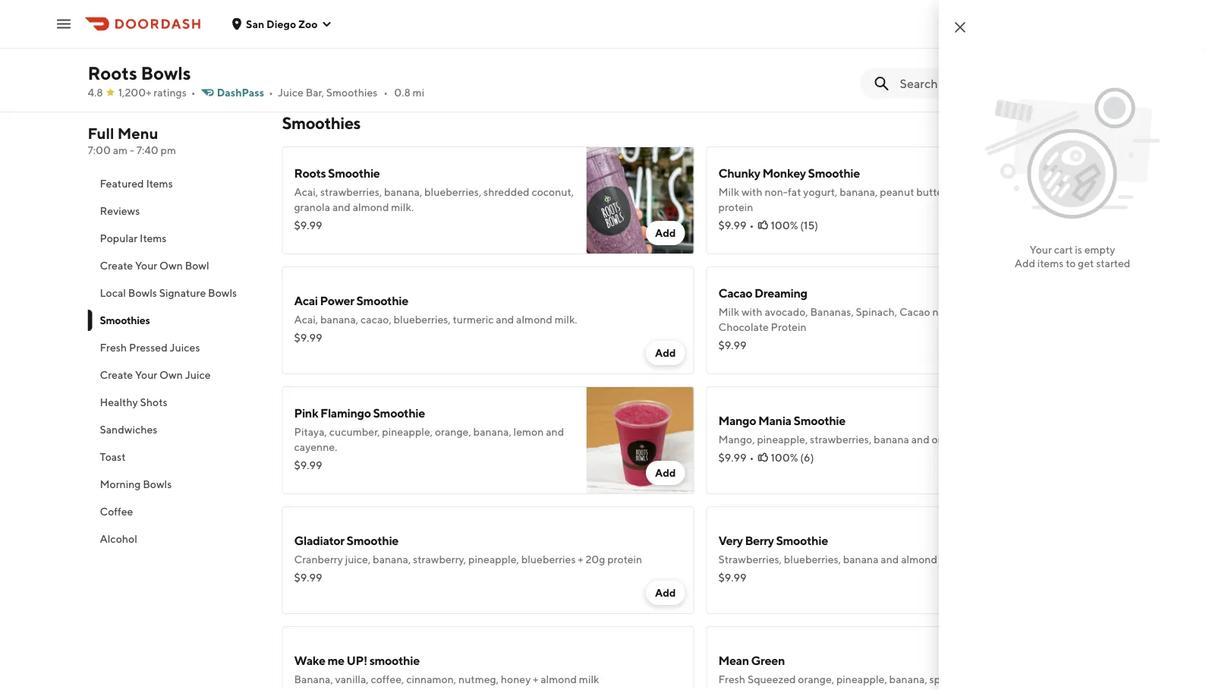 Task type: locate. For each thing, give the bounding box(es) containing it.
lemon
[[514, 426, 544, 438]]

1 horizontal spatial cacao
[[951, 186, 979, 198]]

cacao left nibs at right
[[951, 186, 979, 198]]

local
[[100, 287, 126, 299]]

2 vertical spatial protein
[[1011, 673, 1045, 686]]

and inside pink flamingo smoothie pitaya, cucumber, pineapple, orange, banana, lemon and cayenne. $9.99
[[546, 426, 564, 438]]

mania
[[758, 413, 792, 428]]

almond inside roots smoothie acai, strawberries, banana, blueberries, shredded coconut, granola and almond milk. $9.99
[[353, 201, 389, 213]]

your down pressed
[[135, 369, 157, 381]]

agave,
[[957, 306, 991, 318]]

$14.00
[[294, 46, 329, 58]]

smoothie inside gladiator smoothie cranberry juice, banana, strawberry, pineapple, blueberries + 20g protein $9.99 add
[[347, 533, 399, 548]]

chunky monkey smoothie milk with non-fat yogurt, banana, peanut butter, cacao nibs + 20g chocolate protein
[[719, 166, 1081, 213]]

2 own from the top
[[159, 369, 183, 381]]

1 vertical spatial roots
[[294, 166, 326, 180]]

1 milk from the top
[[719, 186, 739, 198]]

1 vertical spatial 100%
[[771, 451, 798, 464]]

items inside button
[[146, 177, 173, 190]]

1 horizontal spatial seeds
[[1024, 306, 1052, 318]]

1 horizontal spatial juice
[[278, 86, 304, 99]]

0 vertical spatial your
[[1030, 243, 1052, 256]]

1 vertical spatial acai,
[[294, 313, 318, 326]]

strawberries, left unsweet
[[525, 13, 587, 25]]

0 vertical spatial coconut,
[[632, 13, 675, 25]]

1 horizontal spatial base,
[[417, 13, 442, 25]]

1 $9.99 • from the top
[[719, 219, 754, 232]]

coconut,
[[632, 13, 675, 25], [532, 186, 574, 198]]

banana inside very berry smoothie strawberries, blueberries, banana and almond milk. $9.99
[[843, 553, 879, 566]]

cacao inside ube base, white coconut base, granola, banana, strawberries, unsweet coconut, chopped almonds, cacao nibs, chia seeds + honey $14.00
[[385, 28, 413, 40]]

1 with from the top
[[742, 186, 763, 198]]

bowl
[[185, 259, 209, 272]]

juice left "bar," at the top left
[[278, 86, 304, 99]]

+ right blueberries
[[578, 553, 584, 566]]

1 vertical spatial milk.
[[555, 313, 577, 326]]

20g right nibs at right
[[1011, 186, 1031, 198]]

bowls down toast 'button'
[[143, 478, 172, 490]]

1 vertical spatial fresh
[[719, 673, 746, 686]]

0 vertical spatial roots
[[88, 62, 137, 84]]

cacao right spinach,
[[900, 306, 930, 318]]

bowls up ratings
[[141, 62, 191, 84]]

cacao up chocolate
[[719, 286, 753, 300]]

smoothie up (6)
[[794, 413, 846, 428]]

0 vertical spatial create
[[100, 259, 133, 272]]

2 create from the top
[[100, 369, 133, 381]]

+ inside chunky monkey smoothie milk with non-fat yogurt, banana, peanut butter, cacao nibs + 20g chocolate protein
[[1003, 186, 1009, 198]]

orange, right "squeezed"
[[798, 673, 834, 686]]

1 100% from the top
[[771, 219, 798, 232]]

milk up chocolate
[[719, 306, 739, 318]]

0 horizontal spatial protein
[[607, 553, 642, 566]]

1 horizontal spatial orange,
[[798, 673, 834, 686]]

acai, up granola
[[294, 186, 318, 198]]

mango
[[719, 413, 756, 428]]

turmeric
[[453, 313, 494, 326]]

items up create your own bowl
[[140, 232, 167, 244]]

coffee,
[[371, 673, 404, 686]]

juices
[[170, 341, 200, 354]]

coffee button
[[88, 498, 264, 525]]

2 base, from the left
[[417, 13, 442, 25]]

own for bowl
[[159, 259, 183, 272]]

0 vertical spatial $9.99 •
[[719, 219, 754, 232]]

smoothie up cucumber,
[[373, 406, 425, 420]]

20g for smoothie
[[586, 553, 605, 566]]

0 vertical spatial own
[[159, 259, 183, 272]]

1 vertical spatial smoothies
[[282, 113, 361, 133]]

base, up chia
[[417, 13, 442, 25]]

0 vertical spatial seeds
[[462, 28, 490, 40]]

+ inside mean green fresh squeezed orange, pineapple, banana, spinach + 20g or protein
[[969, 673, 975, 686]]

add button
[[646, 221, 685, 245], [646, 341, 685, 365], [646, 461, 685, 485], [646, 581, 685, 605]]

with down chunky
[[742, 186, 763, 198]]

bowls right local
[[128, 287, 157, 299]]

dashpass •
[[217, 86, 273, 99]]

fresh
[[100, 341, 127, 354], [719, 673, 746, 686]]

your up items
[[1030, 243, 1052, 256]]

0 vertical spatial 20g
[[1011, 186, 1031, 198]]

fresh pressed juices
[[100, 341, 200, 354]]

2 horizontal spatial strawberries,
[[810, 433, 872, 446]]

nibs, left chia
[[416, 28, 438, 40]]

1 create from the top
[[100, 259, 133, 272]]

(15)
[[800, 219, 818, 232]]

open menu image
[[55, 15, 73, 33]]

banana, inside pink flamingo smoothie pitaya, cucumber, pineapple, orange, banana, lemon and cayenne. $9.99
[[473, 426, 512, 438]]

0 vertical spatial banana
[[874, 433, 909, 446]]

0 vertical spatial cacao
[[719, 286, 753, 300]]

smoothie up yogurt,
[[808, 166, 860, 180]]

2 vertical spatial milk.
[[940, 553, 962, 566]]

your cart is empty add items to get started
[[1015, 243, 1131, 269]]

orange, inside mean green fresh squeezed orange, pineapple, banana, spinach + 20g or protein
[[798, 673, 834, 686]]

2 horizontal spatial 20g
[[1011, 186, 1031, 198]]

100% for monkey
[[771, 219, 798, 232]]

create for create your own bowl
[[100, 259, 133, 272]]

2 with from the top
[[742, 306, 763, 318]]

2 horizontal spatial milk.
[[940, 553, 962, 566]]

strawberries, inside ube base, white coconut base, granola, banana, strawberries, unsweet coconut, chopped almonds, cacao nibs, chia seeds + honey $14.00
[[525, 13, 587, 25]]

smoothie up juice,
[[347, 533, 399, 548]]

your down 'popular items'
[[135, 259, 157, 272]]

smoothie inside pink flamingo smoothie pitaya, cucumber, pineapple, orange, banana, lemon and cayenne. $9.99
[[373, 406, 425, 420]]

0 horizontal spatial orange,
[[435, 426, 471, 438]]

juice bar, smoothies • 0.8 mi
[[278, 86, 424, 99]]

create your own bowl
[[100, 259, 209, 272]]

$9.99 inside gladiator smoothie cranberry juice, banana, strawberry, pineapple, blueberries + 20g protein $9.99 add
[[294, 571, 322, 584]]

1 vertical spatial coconut,
[[532, 186, 574, 198]]

0 vertical spatial fresh
[[100, 341, 127, 354]]

juice down juices
[[185, 369, 211, 381]]

strawberries, up granola
[[320, 186, 382, 198]]

blueberries, inside roots smoothie acai, strawberries, banana, blueberries, shredded coconut, granola and almond milk. $9.99
[[424, 186, 481, 198]]

1 horizontal spatial roots
[[294, 166, 326, 180]]

$9.99 • down chunky
[[719, 219, 754, 232]]

strawberries,
[[525, 13, 587, 25], [320, 186, 382, 198], [810, 433, 872, 446]]

items up reviews button
[[146, 177, 173, 190]]

0 vertical spatial orange,
[[435, 426, 471, 438]]

$9.99 down chunky
[[719, 219, 747, 232]]

cranberry
[[294, 553, 343, 566]]

0 vertical spatial protein
[[719, 201, 753, 213]]

0 vertical spatial items
[[146, 177, 173, 190]]

am
[[113, 144, 128, 156]]

cacao down coconut
[[385, 28, 413, 40]]

banana, inside acai power smoothie acai, banana, cacao, blueberries, turmeric and almond milk. $9.99 add
[[320, 313, 358, 326]]

seeds
[[462, 28, 490, 40], [1024, 306, 1052, 318]]

acai, inside roots smoothie acai, strawberries, banana, blueberries, shredded coconut, granola and almond milk. $9.99
[[294, 186, 318, 198]]

shredded
[[484, 186, 530, 198]]

20g
[[1011, 186, 1031, 198], [586, 553, 605, 566], [977, 673, 996, 686]]

roots inside roots smoothie acai, strawberries, banana, blueberries, shredded coconut, granola and almond milk. $9.99
[[294, 166, 326, 180]]

smoothie for very
[[776, 533, 828, 548]]

• down mango,
[[750, 451, 754, 464]]

close image
[[951, 18, 969, 36]]

smoothie for chunky
[[808, 166, 860, 180]]

1 vertical spatial cacao
[[900, 306, 930, 318]]

1 horizontal spatial nibs,
[[933, 306, 955, 318]]

with up chocolate
[[742, 306, 763, 318]]

0 horizontal spatial strawberries,
[[320, 186, 382, 198]]

0 horizontal spatial nibs,
[[416, 28, 438, 40]]

pink flamingo smoothie pitaya, cucumber, pineapple, orange, banana, lemon and cayenne. $9.99
[[294, 406, 564, 471]]

seeds inside ube base, white coconut base, granola, banana, strawberries, unsweet coconut, chopped almonds, cacao nibs, chia seeds + honey $14.00
[[462, 28, 490, 40]]

2 milk from the top
[[719, 306, 739, 318]]

honey right nutmeg,
[[501, 673, 531, 686]]

0 vertical spatial blueberries,
[[424, 186, 481, 198]]

sandwiches button
[[88, 416, 264, 443]]

smoothie inside "mango mania smoothie mango, pineapple, strawberries, banana and orange."
[[794, 413, 846, 428]]

20g left or
[[977, 673, 996, 686]]

blueberries, left shredded
[[424, 186, 481, 198]]

0 horizontal spatial seeds
[[462, 28, 490, 40]]

$9.99 down strawberries,
[[719, 571, 747, 584]]

+ right chia
[[492, 28, 498, 40]]

0 horizontal spatial base,
[[319, 13, 344, 25]]

dreaming
[[755, 286, 808, 300]]

popular
[[100, 232, 138, 244]]

0 horizontal spatial roots
[[88, 62, 137, 84]]

blueberries, right cacao,
[[394, 313, 451, 326]]

cacao inside chunky monkey smoothie milk with non-fat yogurt, banana, peanut butter, cacao nibs + 20g chocolate protein
[[951, 186, 979, 198]]

+ left milk in the left bottom of the page
[[533, 673, 539, 686]]

morning bowls
[[100, 478, 172, 490]]

coconut, right shredded
[[532, 186, 574, 198]]

non-
[[765, 186, 788, 198]]

1 acai, from the top
[[294, 186, 318, 198]]

20g inside mean green fresh squeezed orange, pineapple, banana, spinach + 20g or protein
[[977, 673, 996, 686]]

smoothies down local
[[100, 314, 150, 326]]

protein inside chunky monkey smoothie milk with non-fat yogurt, banana, peanut butter, cacao nibs + 20g chocolate protein
[[719, 201, 753, 213]]

coconut, inside ube base, white coconut base, granola, banana, strawberries, unsweet coconut, chopped almonds, cacao nibs, chia seeds + honey $14.00
[[632, 13, 675, 25]]

items inside button
[[140, 232, 167, 244]]

1 own from the top
[[159, 259, 183, 272]]

mango mania smoothie mango, pineapple, strawberries, banana and orange.
[[719, 413, 968, 446]]

roots bowls
[[88, 62, 191, 84]]

smoothie inside very berry smoothie strawberries, blueberries, banana and almond milk. $9.99
[[776, 533, 828, 548]]

juice
[[278, 86, 304, 99], [185, 369, 211, 381]]

1 vertical spatial honey
[[501, 673, 531, 686]]

milk down chunky
[[719, 186, 739, 198]]

3 add button from the top
[[646, 461, 685, 485]]

4 add button from the top
[[646, 581, 685, 605]]

1 vertical spatial strawberries,
[[320, 186, 382, 198]]

2 $9.99 • from the top
[[719, 451, 754, 464]]

1 vertical spatial with
[[742, 306, 763, 318]]

$9.99 down granola
[[294, 219, 322, 232]]

smoothie up cacao,
[[356, 293, 408, 308]]

base, up chopped
[[319, 13, 344, 25]]

1 vertical spatial $9.99 •
[[719, 451, 754, 464]]

1 vertical spatial orange,
[[798, 673, 834, 686]]

bowls for roots bowls
[[141, 62, 191, 84]]

+ inside wake me up! smoothie banana, vanilla, coffee, cinnamon, nutmeg, honey + almond milk
[[533, 673, 539, 686]]

signature
[[159, 287, 206, 299]]

20g inside gladiator smoothie cranberry juice, banana, strawberry, pineapple, blueberries + 20g protein $9.99 add
[[586, 553, 605, 566]]

• left 0.8
[[384, 86, 388, 99]]

$9.99 down chocolate
[[719, 339, 747, 351]]

strawberries,
[[719, 553, 782, 566]]

0 horizontal spatial fresh
[[100, 341, 127, 354]]

smoothie right berry
[[776, 533, 828, 548]]

and inside "mango mania smoothie mango, pineapple, strawberries, banana and orange."
[[912, 433, 930, 446]]

0 horizontal spatial 20g
[[586, 553, 605, 566]]

acai, down acai
[[294, 313, 318, 326]]

juice inside button
[[185, 369, 211, 381]]

+ inside ube base, white coconut base, granola, banana, strawberries, unsweet coconut, chopped almonds, cacao nibs, chia seeds + honey $14.00
[[492, 28, 498, 40]]

banana, inside ube base, white coconut base, granola, banana, strawberries, unsweet coconut, chopped almonds, cacao nibs, chia seeds + honey $14.00
[[485, 13, 523, 25]]

orange, left the lemon
[[435, 426, 471, 438]]

100%
[[771, 219, 798, 232], [771, 451, 798, 464]]

san
[[246, 17, 264, 30]]

sandwiches
[[100, 423, 157, 436]]

create
[[100, 259, 133, 272], [100, 369, 133, 381]]

local bowls signature bowls button
[[88, 279, 264, 307]]

seeds down granola,
[[462, 28, 490, 40]]

2 acai, from the top
[[294, 313, 318, 326]]

create for create your own juice
[[100, 369, 133, 381]]

cayenne.
[[294, 441, 337, 453]]

100% for mania
[[771, 451, 798, 464]]

acai, inside acai power smoothie acai, banana, cacao, blueberries, turmeric and almond milk. $9.99 add
[[294, 313, 318, 326]]

1 horizontal spatial 20g
[[977, 673, 996, 686]]

honey right chia
[[500, 28, 530, 40]]

0 vertical spatial cacao
[[385, 28, 413, 40]]

$9.99 • down mango,
[[719, 451, 754, 464]]

cinnamon,
[[406, 673, 456, 686]]

+ right nibs at right
[[1003, 186, 1009, 198]]

2 vertical spatial smoothies
[[100, 314, 150, 326]]

0 vertical spatial acai,
[[294, 186, 318, 198]]

1 vertical spatial cacao
[[951, 186, 979, 198]]

chopped
[[294, 28, 337, 40]]

1 horizontal spatial coconut,
[[632, 13, 675, 25]]

20g right blueberries
[[586, 553, 605, 566]]

is
[[1075, 243, 1082, 256]]

1 vertical spatial 20g
[[586, 553, 605, 566]]

chocolate
[[1033, 186, 1081, 198]]

1 horizontal spatial milk.
[[555, 313, 577, 326]]

own for juice
[[159, 369, 183, 381]]

nibs, inside ube base, white coconut base, granola, banana, strawberries, unsweet coconut, chopped almonds, cacao nibs, chia seeds + honey $14.00
[[416, 28, 438, 40]]

0 horizontal spatial cacao
[[385, 28, 413, 40]]

gladiator smoothie cranberry juice, banana, strawberry, pineapple, blueberries + 20g protein $9.99 add
[[294, 533, 676, 599]]

get
[[1078, 257, 1094, 269]]

protein inside mean green fresh squeezed orange, pineapple, banana, spinach + 20g or protein
[[1011, 673, 1045, 686]]

your for bowl
[[135, 259, 157, 272]]

0 horizontal spatial juice
[[185, 369, 211, 381]]

peanut
[[880, 186, 914, 198]]

unsweet
[[589, 13, 630, 25]]

1 vertical spatial blueberries,
[[394, 313, 451, 326]]

empty
[[1085, 243, 1116, 256]]

$9.99 down acai
[[294, 331, 322, 344]]

$9.99 • for mango
[[719, 451, 754, 464]]

orange,
[[435, 426, 471, 438], [798, 673, 834, 686]]

strawberries, up (6)
[[810, 433, 872, 446]]

strawberry,
[[413, 553, 466, 566]]

honey inside wake me up! smoothie banana, vanilla, coffee, cinnamon, nutmeg, honey + almond milk
[[501, 673, 531, 686]]

pineapple, inside pink flamingo smoothie pitaya, cucumber, pineapple, orange, banana, lemon and cayenne. $9.99
[[382, 426, 433, 438]]

milk inside chunky monkey smoothie milk with non-fat yogurt, banana, peanut butter, cacao nibs + 20g chocolate protein
[[719, 186, 739, 198]]

nibs, left agave,
[[933, 306, 955, 318]]

$9.99 inside cacao dreaming milk with avocado, bananas, spinach, cacao nibs, agave, hemp seeds + chocolate protein $9.99
[[719, 339, 747, 351]]

almonds,
[[339, 28, 383, 40]]

1 vertical spatial items
[[140, 232, 167, 244]]

fresh left pressed
[[100, 341, 127, 354]]

2 vertical spatial blueberries,
[[784, 553, 841, 566]]

with inside chunky monkey smoothie milk with non-fat yogurt, banana, peanut butter, cacao nibs + 20g chocolate protein
[[742, 186, 763, 198]]

1 vertical spatial own
[[159, 369, 183, 381]]

bowls inside button
[[143, 478, 172, 490]]

0 horizontal spatial milk.
[[391, 201, 414, 213]]

2 100% from the top
[[771, 451, 798, 464]]

1 vertical spatial milk
[[719, 306, 739, 318]]

smoothie inside acai power smoothie acai, banana, cacao, blueberries, turmeric and almond milk. $9.99 add
[[356, 293, 408, 308]]

almond
[[353, 201, 389, 213], [516, 313, 553, 326], [901, 553, 938, 566], [541, 673, 577, 686]]

$9.99 down mango,
[[719, 451, 747, 464]]

1 vertical spatial create
[[100, 369, 133, 381]]

0 vertical spatial nibs,
[[416, 28, 438, 40]]

roots up 4.8
[[88, 62, 137, 84]]

smoothies right "bar," at the top left
[[326, 86, 378, 99]]

$9.99 inside pink flamingo smoothie pitaya, cucumber, pineapple, orange, banana, lemon and cayenne. $9.99
[[294, 459, 322, 471]]

1 vertical spatial protein
[[607, 553, 642, 566]]

smoothie inside chunky monkey smoothie milk with non-fat yogurt, banana, peanut butter, cacao nibs + 20g chocolate protein
[[808, 166, 860, 180]]

1 vertical spatial nibs,
[[933, 306, 955, 318]]

create down popular
[[100, 259, 133, 272]]

0 vertical spatial honey
[[500, 28, 530, 40]]

your for juice
[[135, 369, 157, 381]]

local bowls signature bowls
[[100, 287, 237, 299]]

featured
[[100, 177, 144, 190]]

smoothies down "bar," at the top left
[[282, 113, 361, 133]]

1 horizontal spatial cacao
[[900, 306, 930, 318]]

$9.99 down cayenne. in the left bottom of the page
[[294, 459, 322, 471]]

create up healthy
[[100, 369, 133, 381]]

1 vertical spatial your
[[135, 259, 157, 272]]

bowls down bowl at the top left of page
[[208, 287, 237, 299]]

+ down items
[[1054, 306, 1060, 318]]

milk
[[719, 186, 739, 198], [719, 306, 739, 318]]

0 vertical spatial milk
[[719, 186, 739, 198]]

own left bowl at the top left of page
[[159, 259, 183, 272]]

milk.
[[391, 201, 414, 213], [555, 313, 577, 326], [940, 553, 962, 566]]

smoothie for mango
[[794, 413, 846, 428]]

0 vertical spatial milk.
[[391, 201, 414, 213]]

green
[[751, 653, 785, 668]]

pink flamingo smoothie image
[[586, 386, 694, 494]]

1 horizontal spatial protein
[[719, 201, 753, 213]]

roots smoothie image
[[586, 147, 694, 254]]

pink
[[294, 406, 318, 420]]

1 vertical spatial juice
[[185, 369, 211, 381]]

popular items
[[100, 232, 167, 244]]

$9.99 down cranberry
[[294, 571, 322, 584]]

1 add button from the top
[[646, 221, 685, 245]]

blueberries, right strawberries,
[[784, 553, 841, 566]]

0 horizontal spatial coconut,
[[532, 186, 574, 198]]

milk. inside very berry smoothie strawberries, blueberries, banana and almond milk. $9.99
[[940, 553, 962, 566]]

coconut, right unsweet
[[632, 13, 675, 25]]

100% left (15) on the top right
[[771, 219, 798, 232]]

1 horizontal spatial fresh
[[719, 673, 746, 686]]

coffee
[[100, 505, 133, 518]]

bar,
[[306, 86, 324, 99]]

banana inside "mango mania smoothie mango, pineapple, strawberries, banana and orange."
[[874, 433, 909, 446]]

1 vertical spatial seeds
[[1024, 306, 1052, 318]]

almond inside wake me up! smoothie banana, vanilla, coffee, cinnamon, nutmeg, honey + almond milk
[[541, 673, 577, 686]]

2 vertical spatial 20g
[[977, 673, 996, 686]]

2 vertical spatial your
[[135, 369, 157, 381]]

with inside cacao dreaming milk with avocado, bananas, spinach, cacao nibs, agave, hemp seeds + chocolate protein $9.99
[[742, 306, 763, 318]]

and
[[332, 201, 351, 213], [496, 313, 514, 326], [546, 426, 564, 438], [912, 433, 930, 446], [881, 553, 899, 566]]

own down fresh pressed juices button
[[159, 369, 183, 381]]

+ right spinach
[[969, 673, 975, 686]]

100% left (6)
[[771, 451, 798, 464]]

1 horizontal spatial strawberries,
[[525, 13, 587, 25]]

20g inside chunky monkey smoothie milk with non-fat yogurt, banana, peanut butter, cacao nibs + 20g chocolate protein
[[1011, 186, 1031, 198]]

0 vertical spatial 100%
[[771, 219, 798, 232]]

2 vertical spatial strawberries,
[[810, 433, 872, 446]]

blueberries,
[[424, 186, 481, 198], [394, 313, 451, 326], [784, 553, 841, 566]]

ube base, white coconut base, granola, banana, strawberries, unsweet coconut, chopped almonds, cacao nibs, chia seeds + honey $14.00
[[294, 13, 675, 58]]

ube
[[294, 13, 317, 25]]

strawberries, inside "mango mania smoothie mango, pineapple, strawberries, banana and orange."
[[810, 433, 872, 446]]

0 vertical spatial with
[[742, 186, 763, 198]]

seeds right the hemp
[[1024, 306, 1052, 318]]

roots up granola
[[294, 166, 326, 180]]

1 vertical spatial banana
[[843, 553, 879, 566]]

own
[[159, 259, 183, 272], [159, 369, 183, 381]]

• left the 100% (15)
[[750, 219, 754, 232]]

$9.99 •
[[719, 219, 754, 232], [719, 451, 754, 464]]

0 vertical spatial strawberries,
[[525, 13, 587, 25]]

bowls for morning bowls
[[143, 478, 172, 490]]

2 horizontal spatial protein
[[1011, 673, 1045, 686]]

milk inside cacao dreaming milk with avocado, bananas, spinach, cacao nibs, agave, hemp seeds + chocolate protein $9.99
[[719, 306, 739, 318]]

your inside your cart is empty add items to get started
[[1030, 243, 1052, 256]]

fresh down mean at the right of page
[[719, 673, 746, 686]]

healthy shots
[[100, 396, 167, 408]]

smoothie up granola
[[328, 166, 380, 180]]

smoothie
[[328, 166, 380, 180], [808, 166, 860, 180], [356, 293, 408, 308], [373, 406, 425, 420], [794, 413, 846, 428], [347, 533, 399, 548], [776, 533, 828, 548]]

items
[[146, 177, 173, 190], [140, 232, 167, 244]]



Task type: vqa. For each thing, say whether or not it's contained in the screenshot.
CLOSES
no



Task type: describe. For each thing, give the bounding box(es) containing it.
7:40
[[136, 144, 159, 156]]

+ inside gladiator smoothie cranberry juice, banana, strawberry, pineapple, blueberries + 20g protein $9.99 add
[[578, 553, 584, 566]]

monkey
[[763, 166, 806, 180]]

cart
[[1054, 243, 1073, 256]]

items for featured items
[[146, 177, 173, 190]]

blueberries, inside very berry smoothie strawberries, blueberries, banana and almond milk. $9.99
[[784, 553, 841, 566]]

very
[[719, 533, 743, 548]]

1,200+
[[118, 86, 151, 99]]

bowls for local bowls signature bowls
[[128, 287, 157, 299]]

almond inside very berry smoothie strawberries, blueberries, banana and almond milk. $9.99
[[901, 553, 938, 566]]

add inside acai power smoothie acai, banana, cacao, blueberries, turmeric and almond milk. $9.99 add
[[655, 347, 676, 359]]

fat
[[788, 186, 801, 198]]

mango,
[[719, 433, 755, 446]]

banana, inside mean green fresh squeezed orange, pineapple, banana, spinach + 20g or protein
[[889, 673, 928, 686]]

wake me up! smoothie banana, vanilla, coffee, cinnamon, nutmeg, honey + almond milk
[[294, 653, 599, 686]]

bananas,
[[810, 306, 854, 318]]

(6)
[[800, 451, 814, 464]]

me
[[328, 653, 344, 668]]

$9.99 inside very berry smoothie strawberries, blueberries, banana and almond milk. $9.99
[[719, 571, 747, 584]]

0 vertical spatial juice
[[278, 86, 304, 99]]

nibs, inside cacao dreaming milk with avocado, bananas, spinach, cacao nibs, agave, hemp seeds + chocolate protein $9.99
[[933, 306, 955, 318]]

berry
[[745, 533, 774, 548]]

4.8
[[88, 86, 103, 99]]

reviews button
[[88, 197, 264, 225]]

milk
[[579, 673, 599, 686]]

toast
[[100, 451, 126, 463]]

spinach,
[[856, 306, 897, 318]]

avocado,
[[765, 306, 808, 318]]

banana,
[[294, 673, 333, 686]]

smoothie for pink
[[373, 406, 425, 420]]

and inside very berry smoothie strawberries, blueberries, banana and almond milk. $9.99
[[881, 553, 899, 566]]

banana, inside roots smoothie acai, strawberries, banana, blueberries, shredded coconut, granola and almond milk. $9.99
[[384, 186, 422, 198]]

power
[[320, 293, 354, 308]]

$9.99 • for chunky
[[719, 219, 754, 232]]

banana, inside chunky monkey smoothie milk with non-fat yogurt, banana, peanut butter, cacao nibs + 20g chocolate protein
[[840, 186, 878, 198]]

alcohol button
[[88, 525, 264, 553]]

ratings
[[154, 86, 187, 99]]

Item Search search field
[[900, 75, 1106, 92]]

roots for roots smoothie acai, strawberries, banana, blueberries, shredded coconut, granola and almond milk. $9.99
[[294, 166, 326, 180]]

milk. inside roots smoothie acai, strawberries, banana, blueberries, shredded coconut, granola and almond milk. $9.99
[[391, 201, 414, 213]]

cacao,
[[361, 313, 392, 326]]

mi
[[413, 86, 424, 99]]

+ inside cacao dreaming milk with avocado, bananas, spinach, cacao nibs, agave, hemp seeds + chocolate protein $9.99
[[1054, 306, 1060, 318]]

create your own bowl button
[[88, 252, 264, 279]]

add inside gladiator smoothie cranberry juice, banana, strawberry, pineapple, blueberries + 20g protein $9.99 add
[[655, 586, 676, 599]]

orange, inside pink flamingo smoothie pitaya, cucumber, pineapple, orange, banana, lemon and cayenne. $9.99
[[435, 426, 471, 438]]

full menu 7:00 am - 7:40 pm
[[88, 125, 176, 156]]

mean
[[719, 653, 749, 668]]

20g for green
[[977, 673, 996, 686]]

pm
[[161, 144, 176, 156]]

or
[[999, 673, 1008, 686]]

granola
[[294, 201, 330, 213]]

butter,
[[916, 186, 949, 198]]

juice,
[[345, 553, 371, 566]]

featured items button
[[88, 170, 264, 197]]

and inside roots smoothie acai, strawberries, banana, blueberries, shredded coconut, granola and almond milk. $9.99
[[332, 201, 351, 213]]

1 base, from the left
[[319, 13, 344, 25]]

smoothie for acai
[[356, 293, 408, 308]]

• right dashpass
[[269, 86, 273, 99]]

flamingo
[[320, 406, 371, 420]]

pineapple, inside gladiator smoothie cranberry juice, banana, strawberry, pineapple, blueberries + 20g protein $9.99 add
[[468, 553, 519, 566]]

fresh inside mean green fresh squeezed orange, pineapple, banana, spinach + 20g or protein
[[719, 673, 746, 686]]

pineapple, inside mean green fresh squeezed orange, pineapple, banana, spinach + 20g or protein
[[837, 673, 887, 686]]

san diego zoo button
[[231, 17, 333, 30]]

coconut, inside roots smoothie acai, strawberries, banana, blueberries, shredded coconut, granola and almond milk. $9.99
[[532, 186, 574, 198]]

add inside your cart is empty add items to get started
[[1015, 257, 1036, 269]]

fresh pressed juices button
[[88, 334, 264, 361]]

• right ratings
[[191, 86, 196, 99]]

orange.
[[932, 433, 968, 446]]

squeezed
[[748, 673, 796, 686]]

protein inside gladiator smoothie cranberry juice, banana, strawberry, pineapple, blueberries + 20g protein $9.99 add
[[607, 553, 642, 566]]

white
[[346, 13, 373, 25]]

1,200+ ratings •
[[118, 86, 196, 99]]

0 horizontal spatial cacao
[[719, 286, 753, 300]]

roots for roots bowls
[[88, 62, 137, 84]]

100% (15)
[[771, 219, 818, 232]]

fresh inside button
[[100, 341, 127, 354]]

morning
[[100, 478, 141, 490]]

diego
[[267, 17, 296, 30]]

items for popular items
[[140, 232, 167, 244]]

full
[[88, 125, 114, 142]]

2 add button from the top
[[646, 341, 685, 365]]

acai
[[294, 293, 318, 308]]

coconut
[[375, 13, 415, 25]]

0 vertical spatial smoothies
[[326, 86, 378, 99]]

healthy
[[100, 396, 138, 408]]

granola,
[[444, 13, 483, 25]]

items
[[1038, 257, 1064, 269]]

popular items button
[[88, 225, 264, 252]]

menu
[[117, 125, 158, 142]]

blueberries, inside acai power smoothie acai, banana, cacao, blueberries, turmeric and almond milk. $9.99 add
[[394, 313, 451, 326]]

to
[[1066, 257, 1076, 269]]

0.8
[[394, 86, 411, 99]]

chunky
[[719, 166, 760, 180]]

cacao dreaming milk with avocado, bananas, spinach, cacao nibs, agave, hemp seeds + chocolate protein $9.99
[[719, 286, 1060, 351]]

chocolate
[[719, 321, 769, 333]]

pressed
[[129, 341, 168, 354]]

san diego zoo
[[246, 17, 318, 30]]

roots smoothie acai, strawberries, banana, blueberries, shredded coconut, granola and almond milk. $9.99
[[294, 166, 574, 232]]

and inside acai power smoothie acai, banana, cacao, blueberries, turmeric and almond milk. $9.99 add
[[496, 313, 514, 326]]

zoo
[[298, 17, 318, 30]]

milk. inside acai power smoothie acai, banana, cacao, blueberries, turmeric and almond milk. $9.99 add
[[555, 313, 577, 326]]

$9.99 inside acai power smoothie acai, banana, cacao, blueberries, turmeric and almond milk. $9.99 add
[[294, 331, 322, 344]]

seeds inside cacao dreaming milk with avocado, bananas, spinach, cacao nibs, agave, hemp seeds + chocolate protein $9.99
[[1024, 306, 1052, 318]]

morning bowls button
[[88, 471, 264, 498]]

smoothie inside roots smoothie acai, strawberries, banana, blueberries, shredded coconut, granola and almond milk. $9.99
[[328, 166, 380, 180]]

vanilla,
[[335, 673, 369, 686]]

mean green fresh squeezed orange, pineapple, banana, spinach + 20g or protein
[[719, 653, 1045, 686]]

$9.99 inside roots smoothie acai, strawberries, banana, blueberries, shredded coconut, granola and almond milk. $9.99
[[294, 219, 322, 232]]

banana, inside gladiator smoothie cranberry juice, banana, strawberry, pineapple, blueberries + 20g protein $9.99 add
[[373, 553, 411, 566]]

healthy shots button
[[88, 389, 264, 416]]

honey inside ube base, white coconut base, granola, banana, strawberries, unsweet coconut, chopped almonds, cacao nibs, chia seeds + honey $14.00
[[500, 28, 530, 40]]

spinach
[[930, 673, 967, 686]]

blueberries
[[521, 553, 576, 566]]

strawberries, inside roots smoothie acai, strawberries, banana, blueberries, shredded coconut, granola and almond milk. $9.99
[[320, 186, 382, 198]]

acai power smoothie acai, banana, cacao, blueberries, turmeric and almond milk. $9.99 add
[[294, 293, 676, 359]]

7:00
[[88, 144, 111, 156]]

smoothie
[[369, 653, 420, 668]]

almond inside acai power smoothie acai, banana, cacao, blueberries, turmeric and almond milk. $9.99 add
[[516, 313, 553, 326]]

featured items
[[100, 177, 173, 190]]

chia
[[440, 28, 460, 40]]

pineapple, inside "mango mania smoothie mango, pineapple, strawberries, banana and orange."
[[757, 433, 808, 446]]



